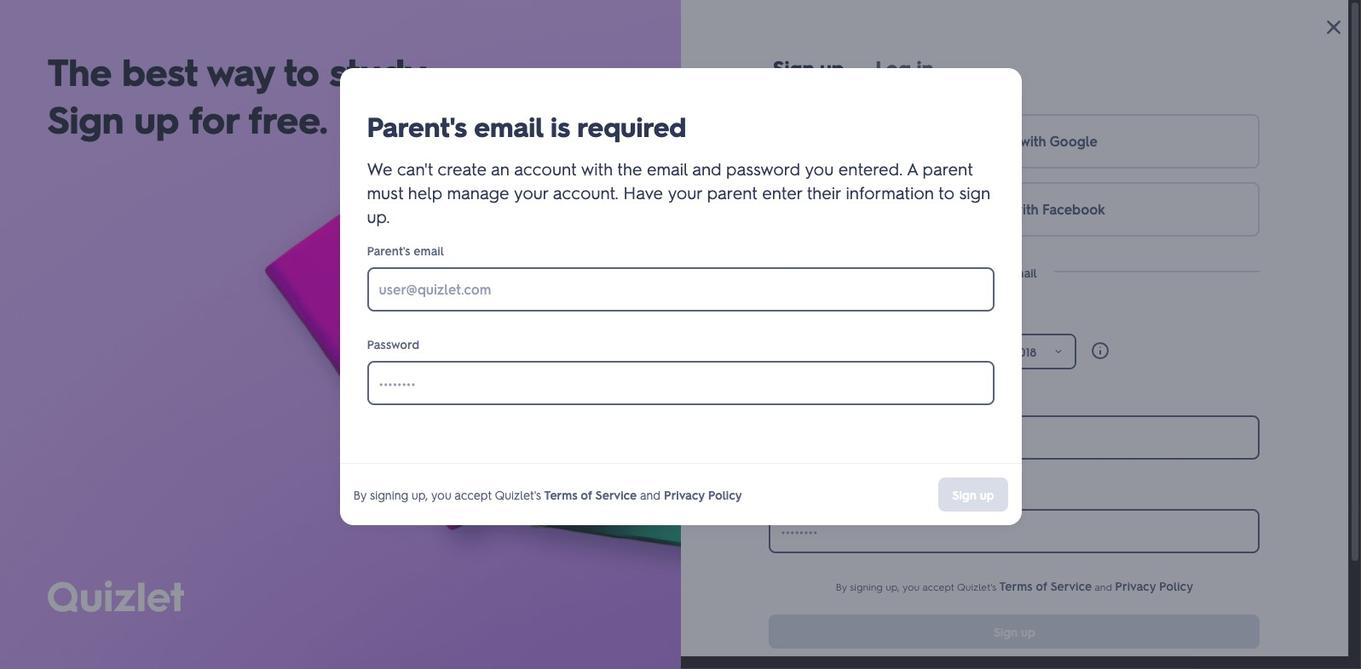 Task type: locate. For each thing, give the bounding box(es) containing it.
science
[[164, 83, 208, 98], [517, 119, 591, 146]]

0 vertical spatial terms of service link
[[544, 487, 637, 504]]

of for terms of service link inside 'parent's email is required' "dialog"
[[581, 488, 592, 503]]

1 horizontal spatial accept
[[922, 581, 954, 594]]

continue right facebook image
[[951, 200, 1009, 218]]

alternate isbns
[[443, 185, 544, 202]]

slash forward image
[[211, 84, 225, 97]]

science link
[[164, 82, 208, 99]]

1 vertical spatial service
[[1051, 579, 1092, 594]]

2 vertical spatial email
[[414, 243, 444, 258]]

your left circle info icon
[[514, 182, 549, 204]]

0 vertical spatial terms
[[544, 488, 578, 503]]

0 vertical spatial caret down image
[[880, 400, 894, 413]]

quizlet's inside 'parent's email is required' "dialog"
[[495, 488, 541, 503]]

or
[[992, 265, 1004, 280]]

1 vertical spatial email
[[647, 158, 688, 180]]

0 horizontal spatial by signing up, you accept quizlet's terms of service and privacy policy
[[353, 488, 742, 503]]

expert solutions link
[[271, 0, 363, 54]]

e. right the matthew
[[751, 213, 762, 231]]

2 horizontal spatial of
[[1036, 579, 1047, 594]]

quizlet's inside the best way to study. sign up for free. dialog
[[957, 581, 997, 594]]

caret down image
[[880, 400, 894, 413], [880, 461, 894, 475]]

parent's for parent's email
[[367, 243, 410, 258]]

brown
[[452, 233, 492, 251]]

1 vertical spatial terms of service link
[[999, 578, 1092, 595]]

signing inside 'parent's email is required' "dialog"
[[370, 488, 408, 503]]

1 vertical spatial of
[[1036, 579, 1047, 594]]

2 vertical spatial you
[[903, 581, 920, 594]]

password password field inside the best way to study. sign up for free. dialog
[[769, 510, 1260, 554]]

0 horizontal spatial quizlet's
[[495, 488, 541, 503]]

1 horizontal spatial email
[[474, 108, 543, 144]]

0 horizontal spatial signing
[[370, 488, 408, 503]]

accept
[[455, 488, 492, 503], [922, 581, 954, 594]]

chapter left 1
[[187, 336, 238, 354]]

1 vertical spatial terms
[[999, 579, 1033, 594]]

with left google
[[1020, 132, 1046, 150]]

privacy inside 'parent's email is required' "dialog"
[[664, 488, 705, 503]]

0 vertical spatial sign up button
[[1278, 10, 1348, 44]]

reactions right 4
[[260, 520, 320, 538]]

quizlet image
[[48, 581, 184, 619], [48, 581, 184, 613]]

by signing up, you accept quizlet's terms of service and privacy policy for terms of service link inside the best way to study. sign up for free. dialog
[[836, 579, 1193, 594]]

0 horizontal spatial the
[[48, 47, 112, 95]]

atoms, molecules, and ions
[[259, 397, 429, 415]]

info image
[[1090, 341, 1111, 362]]

reactions up reactions in aqueous solution
[[320, 459, 380, 476]]

1 vertical spatial sign up button
[[939, 478, 1008, 512]]

password
[[367, 337, 419, 352]]

with inside continue with facebook button
[[1012, 200, 1039, 218]]

0 horizontal spatial terms
[[544, 488, 578, 503]]

energy,
[[386, 336, 432, 354]]

1 horizontal spatial privacy policy link
[[1115, 578, 1193, 595]]

close x image
[[1324, 17, 1344, 38]]

5 chapter from the top
[[187, 581, 238, 599]]

1 vertical spatial accept
[[922, 581, 954, 594]]

1 vertical spatial e.
[[437, 233, 448, 251]]

3 chapter from the top
[[187, 459, 238, 476]]

1 horizontal spatial your
[[668, 182, 702, 204]]

0 horizontal spatial your
[[514, 182, 549, 204]]

1 horizontal spatial up,
[[886, 581, 900, 594]]

1 vertical spatial privacy policy link
[[1115, 578, 1193, 595]]

policy inside the best way to study. sign up for free. dialog
[[1159, 579, 1193, 594]]

0 vertical spatial the
[[48, 47, 112, 95]]

accept for terms of service link inside 'parent's email is required' "dialog"
[[455, 488, 492, 503]]

0 horizontal spatial terms of service link
[[544, 487, 637, 504]]

1 vertical spatial to
[[939, 182, 955, 204]]

2 caret down image from the top
[[880, 584, 894, 598]]

chapter
[[187, 336, 238, 354], [187, 397, 238, 415], [187, 459, 238, 476], [187, 520, 238, 538], [187, 581, 238, 599], [187, 643, 238, 661]]

solution
[[397, 520, 448, 538]]

matthew
[[692, 213, 747, 231]]

caret down image for reactions in aqueous solution
[[880, 523, 894, 536]]

eugene
[[593, 213, 641, 231]]

chapter left 6
[[187, 643, 238, 661]]

with inside we can't create an account with the email and password you entered. a parent must help manage your account. have your parent enter their information to sign up.
[[581, 158, 613, 180]]

the
[[48, 47, 112, 95], [402, 119, 437, 146]]

chapter 4
[[187, 520, 250, 538]]

1 parent's from the top
[[367, 108, 467, 144]]

0 horizontal spatial up,
[[412, 488, 428, 503]]

sign inside the best way to study. sign up for free.
[[48, 95, 124, 143]]

2 horizontal spatial you
[[903, 581, 920, 594]]

0 vertical spatial in
[[917, 55, 934, 81]]

e.
[[751, 213, 762, 231], [437, 233, 448, 251]]

birthday
[[769, 310, 816, 325]]

1 vertical spatial policy
[[1159, 579, 1193, 594]]

0 vertical spatial service
[[595, 488, 637, 503]]

2
[[241, 397, 249, 415]]

1 horizontal spatial by signing up, you accept quizlet's terms of service and privacy policy
[[836, 579, 1193, 594]]

0 horizontal spatial parent
[[707, 182, 757, 204]]

you for privacy policy link within the 'parent's email is required' "dialog"
[[431, 488, 451, 503]]

accept inside 'parent's email is required' "dialog"
[[455, 488, 492, 503]]

parent
[[923, 158, 973, 180], [707, 182, 757, 204]]

1 horizontal spatial policy
[[1159, 579, 1193, 594]]

information
[[846, 182, 934, 204]]

1 horizontal spatial science
[[517, 119, 591, 146]]

1 horizontal spatial service
[[1051, 579, 1092, 594]]

0 vertical spatial you
[[805, 158, 834, 180]]

privacy policy link inside the best way to study. sign up for free. dialog
[[1115, 578, 1193, 595]]

1 horizontal spatial terms
[[999, 579, 1033, 594]]

up, inside the best way to study. sign up for free. dialog
[[886, 581, 900, 594]]

of inside 'parent's email is required' "dialog"
[[581, 488, 592, 503]]

continue for continue with google
[[959, 132, 1017, 150]]

to down expert on the left of page
[[284, 47, 319, 95]]

chemistry:
[[295, 119, 398, 146]]

bruce edward bursten, catherine j. murphy, h. eugene lemay, matthew e. stoltzfus, patrick woodward, theodore e. brown
[[295, 213, 872, 251]]

0 vertical spatial continue
[[959, 132, 1017, 150]]

1 horizontal spatial privacy
[[1115, 579, 1156, 594]]

1 vertical spatial in
[[324, 520, 335, 538]]

sign up inside tab
[[773, 55, 845, 81]]

password password field for birthday
[[769, 510, 1260, 554]]

with left facebook
[[1012, 200, 1039, 218]]

0 horizontal spatial accept
[[455, 488, 492, 503]]

science left slash forward image
[[164, 83, 208, 98]]

e. left brown
[[437, 233, 448, 251]]

the left the best
[[48, 47, 112, 95]]

aqueous
[[338, 520, 393, 538]]

0 vertical spatial privacy policy link
[[664, 487, 742, 504]]

caret down image for thermochemistry
[[880, 584, 894, 598]]

0 horizontal spatial of
[[386, 643, 398, 661]]

0 vertical spatial quizlet's
[[495, 488, 541, 503]]

1 horizontal spatial parent
[[923, 158, 973, 180]]

and
[[692, 158, 722, 180], [435, 336, 459, 354], [376, 397, 399, 415], [384, 459, 407, 476], [640, 488, 661, 503], [1095, 581, 1112, 594]]

chapter left 2
[[187, 397, 238, 415]]

expert
[[271, 19, 308, 35]]

2 caret down image from the top
[[880, 461, 894, 475]]

sign
[[959, 182, 991, 204]]

electronic
[[259, 643, 322, 661]]

for
[[189, 95, 238, 143]]

policy for privacy policy link within the 'parent's email is required' "dialog"
[[708, 488, 742, 503]]

0 horizontal spatial service
[[595, 488, 637, 503]]

up for the top sign up button
[[1320, 19, 1334, 35]]

signing inside the best way to study. sign up for free. dialog
[[850, 581, 883, 594]]

accept inside by signing up, you accept quizlet's terms of service and privacy policy
[[922, 581, 954, 594]]

reaction
[[411, 459, 466, 476]]

of
[[581, 488, 592, 503], [1036, 579, 1047, 594], [386, 643, 398, 661]]

caret down image for atoms, molecules, and ions
[[880, 400, 894, 413]]

edition
[[325, 151, 369, 169]]

sign for the bottom sign up button
[[994, 625, 1018, 640]]

policy inside 'parent's email is required' "dialog"
[[708, 488, 742, 503]]

1 vertical spatial parent's
[[367, 243, 410, 258]]

password password field inside 'parent's email is required' "dialog"
[[367, 361, 994, 406]]

2 horizontal spatial email
[[647, 158, 688, 180]]

reactions
[[320, 459, 380, 476], [260, 520, 320, 538]]

1 vertical spatial password password field
[[769, 510, 1260, 554]]

quizlet's for terms of service link inside the best way to study. sign up for free. dialog
[[957, 581, 997, 594]]

parent right a
[[923, 158, 973, 180]]

5
[[242, 581, 249, 599]]

or email
[[992, 265, 1037, 280]]

password password field for parent's email is required
[[367, 361, 994, 406]]

by for terms of service link inside 'parent's email is required' "dialog"
[[353, 488, 367, 503]]

1 vertical spatial continue
[[951, 200, 1009, 218]]

email
[[1007, 265, 1037, 280]]

of inside the best way to study. sign up for free. dialog
[[1036, 579, 1047, 594]]

service
[[595, 488, 637, 503], [1051, 579, 1092, 594]]

expert solutions
[[271, 19, 363, 35]]

atoms
[[401, 643, 441, 661]]

0 horizontal spatial privacy policy link
[[664, 487, 742, 504]]

you
[[805, 158, 834, 180], [431, 488, 451, 503], [903, 581, 920, 594]]

by signing up, you accept quizlet's terms of service and privacy policy inside 'parent's email is required' "dialog"
[[353, 488, 742, 503]]

introduction: matter, energy, and measurement
[[256, 336, 547, 354]]

None search field
[[401, 11, 1135, 43]]

1 vertical spatial quizlet's
[[957, 581, 997, 594]]

0 vertical spatial with
[[1020, 132, 1046, 150]]

tab list containing sign up
[[769, 55, 1260, 87]]

to left sign in the top right of the page
[[939, 182, 955, 204]]

0 horizontal spatial by
[[353, 488, 367, 503]]

enter
[[762, 182, 803, 204]]

0 horizontal spatial e.
[[437, 233, 448, 251]]

parent's down up.
[[367, 243, 410, 258]]

1 horizontal spatial quizlet's
[[957, 581, 997, 594]]

we can't create an account with the email and password you entered. a parent must help manage your account. have your parent enter their information to sign up.
[[367, 158, 991, 228]]

verified stamp image
[[298, 289, 311, 303]]

1 vertical spatial the
[[402, 119, 437, 146]]

sign
[[1292, 19, 1316, 35], [773, 55, 814, 81], [48, 95, 124, 143], [952, 488, 977, 503], [994, 625, 1018, 640]]

sign for tab list containing sign up
[[773, 55, 814, 81]]

terms of service link inside the best way to study. sign up for free. dialog
[[999, 578, 1092, 595]]

chapter left 3
[[187, 459, 238, 476]]

0 vertical spatial by signing up, you accept quizlet's terms of service and privacy policy
[[353, 488, 742, 503]]

parent's up can't
[[367, 108, 467, 144]]

parent's email is required dialog
[[340, 68, 1022, 526]]

email up have
[[647, 158, 688, 180]]

your up "lemay," on the top of page
[[668, 182, 702, 204]]

1 horizontal spatial of
[[581, 488, 592, 503]]

j.
[[509, 213, 517, 231]]

alternate
[[443, 185, 503, 202]]

their
[[807, 182, 841, 204]]

with up "account."
[[581, 158, 613, 180]]

in left aqueous
[[324, 520, 335, 538]]

sign inside 'parent's email is required' "dialog"
[[952, 488, 977, 503]]

1 vertical spatial reactions
[[260, 520, 320, 538]]

1 caret down image from the top
[[880, 523, 894, 536]]

1 chapter from the top
[[187, 336, 238, 354]]

chemistry: the central science 14th edition by bruce edward bursten, catherine j. murphy, h. eugene lemay, matthew e. stoltzfus, patrick woodward, theodore e. brown image
[[164, 119, 275, 259]]

up inside 'parent's email is required' "dialog"
[[980, 488, 994, 503]]

science up account
[[517, 119, 591, 146]]

1
[[241, 336, 246, 354]]

2 vertical spatial sign up button
[[769, 616, 1260, 650]]

0 vertical spatial e.
[[751, 213, 762, 231]]

up, inside 'parent's email is required' "dialog"
[[412, 488, 428, 503]]

3 caret down image from the top
[[880, 645, 894, 659]]

0 vertical spatial up,
[[412, 488, 428, 503]]

account.
[[553, 182, 619, 204]]

0 horizontal spatial you
[[431, 488, 451, 503]]

to inside the best way to study. sign up for free.
[[284, 47, 319, 95]]

1 horizontal spatial to
[[939, 182, 955, 204]]

h.
[[576, 213, 589, 231]]

1 vertical spatial signing
[[850, 581, 883, 594]]

0 vertical spatial parent's
[[367, 108, 467, 144]]

continue with facebook
[[951, 200, 1105, 218]]

sign up button
[[1278, 10, 1348, 44], [939, 478, 1008, 512], [769, 616, 1260, 650]]

4 chapter from the top
[[187, 520, 238, 538]]

with inside the continue with google button
[[1020, 132, 1046, 150]]

2 vertical spatial caret down image
[[880, 645, 894, 659]]

terms inside 'parent's email is required' "dialog"
[[544, 488, 578, 503]]

1 horizontal spatial the
[[402, 119, 437, 146]]

chapter left 4
[[187, 520, 238, 538]]

0 vertical spatial email
[[474, 108, 543, 144]]

up, for privacy policy link within the 'parent's email is required' "dialog"
[[412, 488, 428, 503]]

study.
[[329, 47, 432, 95]]

chemistry: the central science 14th edition
[[295, 119, 591, 169]]

in right log
[[917, 55, 934, 81]]

terms of service link inside 'parent's email is required' "dialog"
[[544, 487, 637, 504]]

chapter for chapter 4
[[187, 520, 238, 538]]

tab list
[[769, 55, 1260, 87]]

in for log
[[917, 55, 934, 81]]

thermochemistry
[[259, 581, 367, 599]]

terms inside the best way to study. sign up for free. dialog
[[999, 579, 1033, 594]]

2 parent's from the top
[[367, 243, 410, 258]]

we
[[367, 158, 392, 180]]

is
[[551, 108, 570, 144]]

by signing up, you accept quizlet's terms of service and privacy policy inside the best way to study. sign up for free. dialog
[[836, 579, 1193, 594]]

password
[[726, 158, 800, 180]]

privacy inside the best way to study. sign up for free. dialog
[[1115, 579, 1156, 594]]

0 horizontal spatial privacy
[[664, 488, 705, 503]]

service inside the best way to study. sign up for free. dialog
[[1051, 579, 1092, 594]]

0 horizontal spatial to
[[284, 47, 319, 95]]

by inside 'parent's email is required' "dialog"
[[353, 488, 367, 503]]

1 vertical spatial privacy
[[1115, 579, 1156, 594]]

chapter left the 5 at the bottom left of page
[[187, 581, 238, 599]]

0 vertical spatial to
[[284, 47, 319, 95]]

Email email field
[[769, 416, 1260, 460]]

1 vertical spatial by signing up, you accept quizlet's terms of service and privacy policy
[[836, 579, 1193, 594]]

email down bursten,
[[414, 243, 444, 258]]

privacy policy link
[[664, 487, 742, 504], [1115, 578, 1193, 595]]

0 horizontal spatial science
[[164, 83, 208, 98]]

1 your from the left
[[514, 182, 549, 204]]

terms
[[544, 488, 578, 503], [999, 579, 1033, 594]]

privacy for privacy policy link in the the best way to study. sign up for free. dialog
[[1115, 579, 1156, 594]]

parent's for parent's email is required
[[367, 108, 467, 144]]

stoichiometry
[[469, 459, 555, 476]]

must
[[367, 182, 403, 204]]

1 vertical spatial science
[[517, 119, 591, 146]]

you inside the best way to study. sign up for free. dialog
[[903, 581, 920, 594]]

by inside the best way to study. sign up for free. dialog
[[836, 581, 847, 594]]

and inside we can't create an account with the email and password you entered. a parent must help manage your account. have your parent enter their information to sign up.
[[692, 158, 722, 180]]

caret down image
[[880, 523, 894, 536], [880, 584, 894, 598], [880, 645, 894, 659]]

1 horizontal spatial in
[[917, 55, 934, 81]]

chapter 2
[[187, 397, 249, 415]]

you for privacy policy link in the the best way to study. sign up for free. dialog
[[903, 581, 920, 594]]

with for continue with facebook
[[1012, 200, 1039, 218]]

1 horizontal spatial by
[[836, 581, 847, 594]]

signing
[[370, 488, 408, 503], [850, 581, 883, 594]]

by
[[353, 488, 367, 503], [836, 581, 847, 594]]

1 horizontal spatial signing
[[850, 581, 883, 594]]

parent's
[[367, 108, 467, 144], [367, 243, 410, 258]]

0 vertical spatial password password field
[[367, 361, 994, 406]]

Password password field
[[367, 361, 994, 406], [769, 510, 1260, 554]]

1 vertical spatial with
[[581, 158, 613, 180]]

terms for terms of service link inside 'parent's email is required' "dialog"
[[544, 488, 578, 503]]

2 chapter from the top
[[187, 397, 238, 415]]

in inside tab
[[917, 55, 934, 81]]

0 vertical spatial caret down image
[[880, 523, 894, 536]]

1 horizontal spatial you
[[805, 158, 834, 180]]

advertisement region
[[956, 68, 1212, 281]]

parent up the matthew
[[707, 182, 757, 204]]

0 vertical spatial accept
[[455, 488, 492, 503]]

a
[[907, 158, 918, 180]]

sign inside tab
[[773, 55, 814, 81]]

bruce
[[295, 213, 333, 231]]

of for terms of service link inside the best way to study. sign up for free. dialog
[[1036, 579, 1047, 594]]

2 vertical spatial with
[[1012, 200, 1039, 218]]

up
[[1320, 19, 1334, 35], [820, 55, 845, 81], [134, 95, 179, 143], [980, 488, 994, 503], [1021, 625, 1036, 640]]

0 vertical spatial of
[[581, 488, 592, 503]]

the up can't
[[402, 119, 437, 146]]

1 horizontal spatial terms of service link
[[999, 578, 1092, 595]]

email up an
[[474, 108, 543, 144]]

1 caret down image from the top
[[880, 400, 894, 413]]

0 horizontal spatial in
[[324, 520, 335, 538]]

continue up sign in the top right of the page
[[959, 132, 1017, 150]]

email inside we can't create an account with the email and password you entered. a parent must help manage your account. have your parent enter their information to sign up.
[[647, 158, 688, 180]]

1 vertical spatial by
[[836, 581, 847, 594]]

to inside we can't create an account with the email and password you entered. a parent must help manage your account. have your parent enter their information to sign up.
[[939, 182, 955, 204]]



Task type: describe. For each thing, give the bounding box(es) containing it.
the
[[617, 158, 642, 180]]

email for parent's email
[[414, 243, 444, 258]]

chemistry link
[[228, 82, 285, 99]]

murphy,
[[520, 213, 572, 231]]

the best way to study. sign up for free.
[[48, 47, 432, 143]]

textbook solutions
[[164, 288, 284, 306]]

privacy for privacy policy link within the 'parent's email is required' "dialog"
[[664, 488, 705, 503]]

isbns
[[506, 185, 544, 202]]

the inside "chemistry: the central science 14th edition"
[[402, 119, 437, 146]]

matter,
[[339, 336, 382, 354]]

chemical reactions and reaction stoichiometry
[[259, 459, 555, 476]]

close modal element
[[1320, 14, 1348, 41]]

create
[[438, 158, 487, 180]]

solutions
[[226, 288, 284, 306]]

patrick
[[829, 213, 872, 231]]

facebook image
[[924, 199, 944, 220]]

up.
[[367, 205, 390, 228]]

science inside "chemistry: the central science 14th edition"
[[517, 119, 591, 146]]

continue for continue with facebook
[[951, 200, 1009, 218]]

entered.
[[839, 158, 903, 180]]

continue with google button
[[769, 114, 1260, 169]]

verified
[[315, 289, 352, 303]]

:
[[249, 643, 253, 661]]

chapter for chapter 1
[[187, 336, 238, 354]]

way
[[207, 47, 274, 95]]

privacy policy link inside 'parent's email is required' "dialog"
[[664, 487, 742, 504]]

2 vertical spatial of
[[386, 643, 398, 661]]

Parent's email email field
[[367, 268, 994, 312]]

stoltzfus,
[[766, 213, 825, 231]]

tab list inside the best way to study. sign up for free. dialog
[[769, 55, 1260, 87]]

chapter 1
[[187, 336, 246, 354]]

14th
[[295, 151, 321, 169]]

sign up inside 'parent's email is required' "dialog"
[[952, 488, 994, 503]]

account
[[514, 158, 577, 180]]

molecules,
[[305, 397, 372, 415]]

terms of service link for privacy policy link in the the best way to study. sign up for free. dialog
[[999, 578, 1092, 595]]

theodore
[[371, 233, 433, 251]]

isbn:
[[295, 185, 330, 202]]

chapter for chapter 2
[[187, 397, 238, 415]]

chapter 5
[[187, 581, 249, 599]]

parent's email
[[367, 243, 444, 258]]

bursten,
[[388, 213, 440, 231]]

log
[[876, 55, 911, 81]]

chemical
[[259, 459, 317, 476]]

edward
[[336, 213, 384, 231]]

best
[[122, 47, 197, 95]]

ions
[[403, 397, 429, 415]]

terms for terms of service link inside the best way to study. sign up for free. dialog
[[999, 579, 1033, 594]]

continue with facebook button
[[769, 182, 1260, 237]]

up inside tab
[[820, 55, 845, 81]]

quizlet's for terms of service link inside 'parent's email is required' "dialog"
[[495, 488, 541, 503]]

chapter for chapter 5
[[187, 581, 238, 599]]

facebook
[[1043, 200, 1105, 218]]

by for terms of service link inside the best way to study. sign up for free. dialog
[[836, 581, 847, 594]]

caret down image for chemical reactions and reaction stoichiometry
[[880, 461, 894, 475]]

chapter 6 : electronic structure of atoms
[[187, 643, 441, 661]]

free.
[[248, 95, 328, 143]]

sign for the top sign up button
[[1292, 19, 1316, 35]]

introduction:
[[256, 336, 335, 354]]

the inside the best way to study. sign up for free.
[[48, 47, 112, 95]]

manage
[[447, 182, 509, 204]]

with for continue with google
[[1020, 132, 1046, 150]]

up inside the best way to study. sign up for free.
[[134, 95, 179, 143]]

sign up tab
[[769, 55, 848, 87]]

by signing up, you accept quizlet's terms of service and privacy policy for terms of service link inside 'parent's email is required' "dialog"
[[353, 488, 742, 503]]

textbook
[[164, 288, 223, 306]]

catherine
[[443, 213, 506, 231]]

up for sign up button within the 'parent's email is required' "dialog"
[[980, 488, 994, 503]]

solutions
[[311, 19, 363, 35]]

email
[[769, 391, 800, 407]]

3
[[241, 459, 249, 476]]

up for the bottom sign up button
[[1021, 625, 1036, 640]]

0 vertical spatial science
[[164, 83, 208, 98]]

sign for sign up button within the 'parent's email is required' "dialog"
[[952, 488, 977, 503]]

an
[[491, 158, 510, 180]]

and inside the best way to study. sign up for free. dialog
[[1095, 581, 1112, 594]]

1 vertical spatial parent
[[707, 182, 757, 204]]

signing for terms of service link inside 'parent's email is required' "dialog"
[[370, 488, 408, 503]]

help
[[408, 182, 442, 204]]

structure
[[325, 643, 382, 661]]

sign up button inside 'parent's email is required' "dialog"
[[939, 478, 1008, 512]]

circle info image
[[551, 187, 564, 201]]

google
[[1050, 132, 1098, 150]]

atoms,
[[259, 397, 301, 415]]

continue with google
[[959, 132, 1098, 150]]

9780134414232
[[333, 185, 429, 202]]

have
[[623, 182, 663, 204]]

you inside we can't create an account with the email and password you entered. a parent must help manage your account. have your parent enter their information to sign up.
[[805, 158, 834, 180]]

measurement
[[463, 336, 547, 354]]

required
[[577, 108, 686, 144]]

4
[[242, 520, 250, 538]]

central
[[442, 119, 512, 146]]

in for reactions
[[324, 520, 335, 538]]

service inside 'parent's email is required' "dialog"
[[595, 488, 637, 503]]

chapter 3
[[187, 459, 249, 476]]

can't
[[397, 158, 433, 180]]

0 vertical spatial reactions
[[320, 459, 380, 476]]

up, for privacy policy link in the the best way to study. sign up for free. dialog
[[886, 581, 900, 594]]

email for parent's email is required
[[474, 108, 543, 144]]

isbn: 9780134414232
[[295, 185, 429, 202]]

signing for terms of service link inside the best way to study. sign up for free. dialog
[[850, 581, 883, 594]]

1 horizontal spatial e.
[[751, 213, 762, 231]]

terms of service link for privacy policy link within the 'parent's email is required' "dialog"
[[544, 487, 637, 504]]

chapter for chapter 3
[[187, 459, 238, 476]]

the best way to study. sign up for free. dialog
[[0, 0, 1361, 670]]

policy for privacy policy link in the the best way to study. sign up for free. dialog
[[1159, 579, 1193, 594]]

lemay,
[[645, 213, 689, 231]]

chemistry
[[228, 83, 285, 98]]

parent's email is required
[[367, 108, 686, 144]]

log in tab
[[876, 55, 934, 87]]

6 chapter from the top
[[187, 643, 238, 661]]

reactions in aqueous solution
[[260, 520, 448, 538]]

2 your from the left
[[668, 182, 702, 204]]

accept for terms of service link inside the best way to study. sign up for free. dialog
[[922, 581, 954, 594]]



Task type: vqa. For each thing, say whether or not it's contained in the screenshot.
PASSWORD password field related to Birthday
yes



